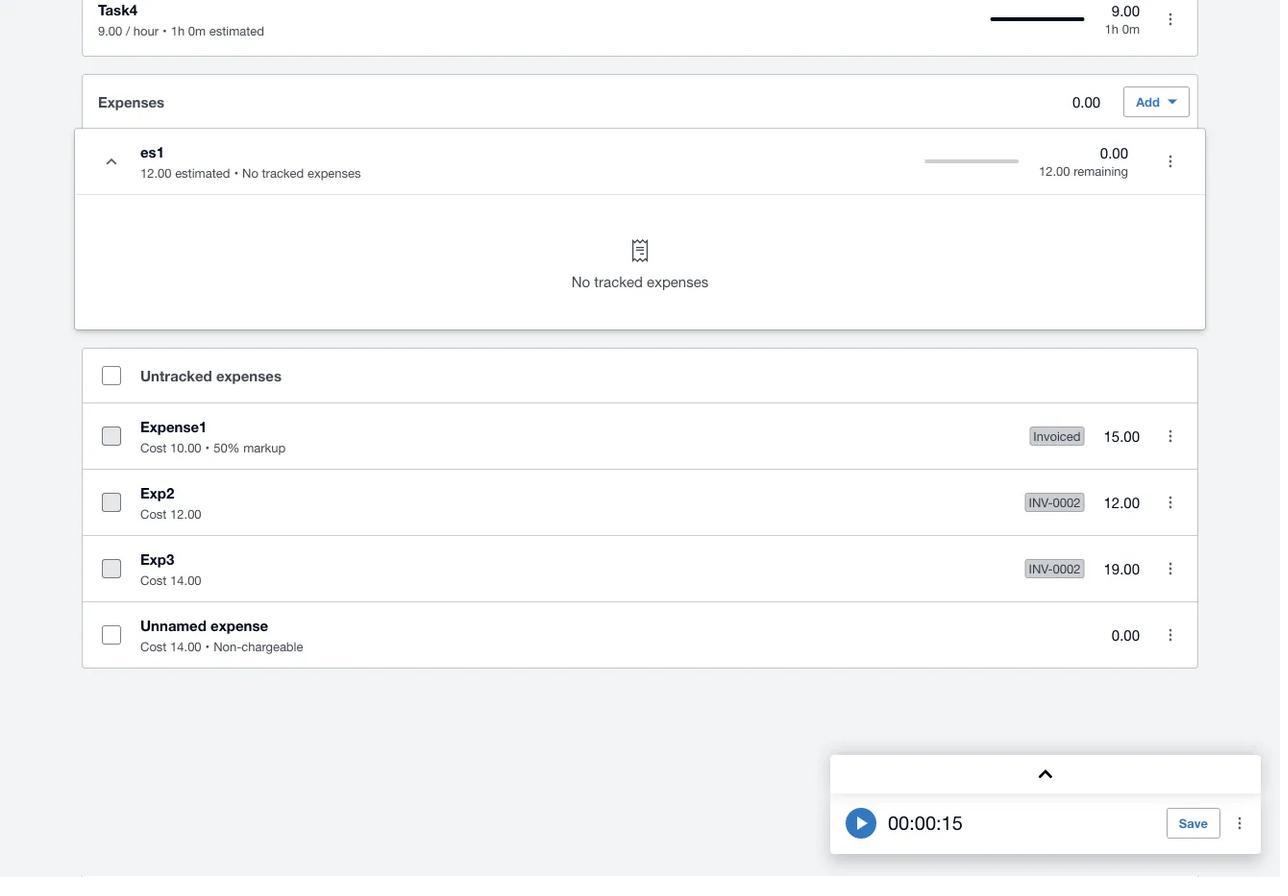 Task type: describe. For each thing, give the bounding box(es) containing it.
10.00
[[170, 440, 201, 455]]

0m inside task4 9.00 / hour • 1h 0m estimated
[[188, 23, 206, 38]]

00:00:15
[[888, 812, 963, 835]]

2 vertical spatial 0.00
[[1112, 627, 1140, 644]]

unnamed expense cost 14.00 • non-chargeable
[[140, 617, 303, 654]]

toggle button
[[92, 142, 131, 181]]

inv-0002 for exp3
[[1029, 561, 1081, 576]]

19.00
[[1104, 561, 1140, 577]]

exp2
[[140, 484, 174, 502]]

task4 9.00 / hour • 1h 0m estimated
[[98, 1, 264, 38]]

expenses
[[98, 93, 165, 111]]

tracked inside "es1 12.00 estimated • no tracked expenses"
[[262, 165, 304, 180]]

14.00 inside exp3 cost 14.00
[[170, 573, 201, 588]]

non-
[[214, 639, 242, 654]]

task4
[[98, 1, 138, 18]]

no tracked expenses
[[572, 273, 709, 290]]

exp2 cost 12.00
[[140, 484, 201, 521]]

more options image for exp2
[[1152, 483, 1190, 522]]

12.00 inside 0.00 12.00 remaining
[[1039, 163, 1070, 178]]

• inside unnamed expense cost 14.00 • non-chargeable
[[205, 639, 210, 654]]

expenses inside "es1 12.00 estimated • no tracked expenses"
[[308, 165, 361, 180]]

1 vertical spatial expenses
[[647, 273, 709, 290]]

save
[[1179, 816, 1208, 831]]

9.00 inside task4 9.00 / hour • 1h 0m estimated
[[98, 23, 122, 38]]

1h inside task4 9.00 / hour • 1h 0m estimated
[[171, 23, 185, 38]]

untracked expenses
[[140, 367, 282, 384]]

expense1
[[140, 418, 207, 435]]

remaining
[[1074, 163, 1128, 178]]

es1 12.00 estimated • no tracked expenses
[[140, 143, 361, 180]]

exp3
[[140, 551, 174, 568]]

markup
[[243, 440, 286, 455]]

2 vertical spatial expenses
[[216, 367, 282, 384]]

cost for exp3
[[140, 573, 167, 588]]

add
[[1136, 94, 1160, 109]]

inv- for exp3
[[1029, 561, 1053, 576]]

invoiced
[[1034, 429, 1081, 444]]

0.00 12.00 remaining
[[1039, 145, 1128, 178]]

inv-0002 for exp2
[[1029, 495, 1081, 510]]

exp3 cost 14.00
[[140, 551, 201, 588]]



Task type: vqa. For each thing, say whether or not it's contained in the screenshot.
group
no



Task type: locate. For each thing, give the bounding box(es) containing it.
1 14.00 from the top
[[170, 573, 201, 588]]

12.00 inside exp2 cost 12.00
[[170, 507, 201, 521]]

1 vertical spatial 14.00
[[170, 639, 201, 654]]

untracked
[[140, 367, 212, 384]]

more options image for exp3
[[1152, 550, 1190, 588]]

0002 down invoiced in the right of the page
[[1053, 495, 1081, 510]]

cost for expense1
[[140, 440, 167, 455]]

0 vertical spatial 0002
[[1053, 495, 1081, 510]]

no
[[242, 165, 258, 180], [572, 273, 590, 290]]

1 0002 from the top
[[1053, 495, 1081, 510]]

0 horizontal spatial expenses
[[216, 367, 282, 384]]

12.00 down exp2 in the left of the page
[[170, 507, 201, 521]]

14.00 down the exp3
[[170, 573, 201, 588]]

inv-
[[1029, 495, 1053, 510], [1029, 561, 1053, 576]]

add button
[[1124, 87, 1190, 117]]

1h inside 9.00 1h 0m
[[1105, 21, 1119, 36]]

more options image for es1
[[1152, 142, 1190, 181]]

2 inv- from the top
[[1029, 561, 1053, 576]]

cost down exp2 in the left of the page
[[140, 507, 167, 521]]

1 vertical spatial 0002
[[1053, 561, 1081, 576]]

expense
[[211, 617, 268, 634]]

inv- left the 19.00
[[1029, 561, 1053, 576]]

estimated right hour
[[209, 23, 264, 38]]

start timer image
[[846, 808, 877, 839]]

estimated inside "es1 12.00 estimated • no tracked expenses"
[[175, 165, 230, 180]]

no inside "es1 12.00 estimated • no tracked expenses"
[[242, 165, 258, 180]]

1 vertical spatial 0.00
[[1100, 145, 1128, 162]]

inv- for exp2
[[1029, 495, 1053, 510]]

inv-0002 down invoiced in the right of the page
[[1029, 495, 1081, 510]]

0002 for exp3
[[1053, 561, 1081, 576]]

cost down expense1 on the left top of the page
[[140, 440, 167, 455]]

9.00
[[1112, 3, 1140, 19], [98, 23, 122, 38]]

estimated right toggle 'dropdown button'
[[175, 165, 230, 180]]

15.00
[[1104, 428, 1140, 445]]

cost inside exp2 cost 12.00
[[140, 507, 167, 521]]

0 vertical spatial estimated
[[209, 23, 264, 38]]

0.00 inside 0.00 12.00 remaining
[[1100, 145, 1128, 162]]

cost down unnamed
[[140, 639, 167, 654]]

9.00 left /
[[98, 23, 122, 38]]

1 cost from the top
[[140, 440, 167, 455]]

9.00 up add
[[1112, 3, 1140, 19]]

1 vertical spatial tracked
[[594, 273, 643, 290]]

1 vertical spatial no
[[572, 273, 590, 290]]

0 vertical spatial expenses
[[308, 165, 361, 180]]

0 vertical spatial 9.00
[[1112, 3, 1140, 19]]

1 vertical spatial more options image
[[1152, 417, 1190, 456]]

•
[[163, 23, 167, 38], [234, 165, 238, 180], [205, 440, 210, 455], [205, 639, 210, 654]]

1 horizontal spatial expenses
[[308, 165, 361, 180]]

0 horizontal spatial 0m
[[188, 23, 206, 38]]

0 vertical spatial more options image
[[1152, 0, 1190, 38]]

0 horizontal spatial no
[[242, 165, 258, 180]]

14.00 down unnamed
[[170, 639, 201, 654]]

1h
[[1105, 21, 1119, 36], [171, 23, 185, 38]]

0m right hour
[[188, 23, 206, 38]]

1 inv-0002 from the top
[[1029, 495, 1081, 510]]

14.00 inside unnamed expense cost 14.00 • non-chargeable
[[170, 639, 201, 654]]

9.00 inside 9.00 1h 0m
[[1112, 3, 1140, 19]]

2 horizontal spatial expenses
[[647, 273, 709, 290]]

inv-0002 left the 19.00
[[1029, 561, 1081, 576]]

3 more options image from the top
[[1152, 616, 1190, 655]]

estimated inside task4 9.00 / hour • 1h 0m estimated
[[209, 23, 264, 38]]

0.00 up 0.00 12.00 remaining
[[1073, 93, 1101, 110]]

0002 for exp2
[[1053, 495, 1081, 510]]

2 0002 from the top
[[1053, 561, 1081, 576]]

expense1 cost 10.00 • 50% markup
[[140, 418, 286, 455]]

0.00 up remaining
[[1100, 145, 1128, 162]]

1 vertical spatial inv-0002
[[1029, 561, 1081, 576]]

inv- down invoiced in the right of the page
[[1029, 495, 1053, 510]]

2 14.00 from the top
[[170, 639, 201, 654]]

0 vertical spatial tracked
[[262, 165, 304, 180]]

1 more options image from the top
[[1152, 0, 1190, 38]]

12.00 left remaining
[[1039, 163, 1070, 178]]

4 cost from the top
[[140, 639, 167, 654]]

expenses
[[308, 165, 361, 180], [647, 273, 709, 290], [216, 367, 282, 384]]

cost
[[140, 440, 167, 455], [140, 507, 167, 521], [140, 573, 167, 588], [140, 639, 167, 654]]

1 vertical spatial estimated
[[175, 165, 230, 180]]

0.00 down the 19.00
[[1112, 627, 1140, 644]]

cost inside unnamed expense cost 14.00 • non-chargeable
[[140, 639, 167, 654]]

12.00 down es1
[[140, 165, 172, 180]]

save button
[[1167, 808, 1221, 839]]

/
[[126, 23, 130, 38]]

0 horizontal spatial 9.00
[[98, 23, 122, 38]]

2 more options image from the top
[[1152, 417, 1190, 456]]

0 horizontal spatial 1h
[[171, 23, 185, 38]]

chargeable
[[242, 639, 303, 654]]

2 cost from the top
[[140, 507, 167, 521]]

12.00
[[1039, 163, 1070, 178], [140, 165, 172, 180], [1104, 494, 1140, 511], [170, 507, 201, 521]]

12.00 down 15.00
[[1104, 494, 1140, 511]]

2 vertical spatial more options image
[[1152, 616, 1190, 655]]

• inside 'expense1 cost 10.00 • 50% markup'
[[205, 440, 210, 455]]

3 cost from the top
[[140, 573, 167, 588]]

0 vertical spatial 0.00
[[1073, 93, 1101, 110]]

12.00 inside "es1 12.00 estimated • no tracked expenses"
[[140, 165, 172, 180]]

1 horizontal spatial 0m
[[1122, 21, 1140, 36]]

0 vertical spatial 14.00
[[170, 573, 201, 588]]

0m up add
[[1122, 21, 1140, 36]]

more options image
[[1152, 142, 1190, 181], [1152, 483, 1190, 522], [1152, 550, 1190, 588], [1221, 805, 1259, 843]]

• inside task4 9.00 / hour • 1h 0m estimated
[[163, 23, 167, 38]]

0 vertical spatial no
[[242, 165, 258, 180]]

toggle image
[[106, 158, 117, 165]]

1 horizontal spatial 1h
[[1105, 21, 1119, 36]]

• inside "es1 12.00 estimated • no tracked expenses"
[[234, 165, 238, 180]]

hour
[[133, 23, 159, 38]]

inv-0002
[[1029, 495, 1081, 510], [1029, 561, 1081, 576]]

unnamed
[[140, 617, 207, 634]]

50%
[[214, 440, 240, 455]]

1 horizontal spatial tracked
[[594, 273, 643, 290]]

1 vertical spatial 9.00
[[98, 23, 122, 38]]

es1
[[140, 143, 164, 161]]

cost for exp2
[[140, 507, 167, 521]]

1 vertical spatial inv-
[[1029, 561, 1053, 576]]

estimated
[[209, 23, 264, 38], [175, 165, 230, 180]]

0002 left the 19.00
[[1053, 561, 1081, 576]]

more options image for unnamed expense
[[1152, 616, 1190, 655]]

0 vertical spatial inv-
[[1029, 495, 1053, 510]]

0m
[[1122, 21, 1140, 36], [188, 23, 206, 38]]

1 horizontal spatial 9.00
[[1112, 3, 1140, 19]]

0m inside 9.00 1h 0m
[[1122, 21, 1140, 36]]

cost down the exp3
[[140, 573, 167, 588]]

more options image
[[1152, 0, 1190, 38], [1152, 417, 1190, 456], [1152, 616, 1190, 655]]

more options image for expense1
[[1152, 417, 1190, 456]]

1 inv- from the top
[[1029, 495, 1053, 510]]

cost inside 'expense1 cost 10.00 • 50% markup'
[[140, 440, 167, 455]]

1 horizontal spatial no
[[572, 273, 590, 290]]

0 vertical spatial inv-0002
[[1029, 495, 1081, 510]]

0.00
[[1073, 93, 1101, 110], [1100, 145, 1128, 162], [1112, 627, 1140, 644]]

9.00 1h 0m
[[1105, 3, 1140, 36]]

0 horizontal spatial tracked
[[262, 165, 304, 180]]

cost inside exp3 cost 14.00
[[140, 573, 167, 588]]

tracked
[[262, 165, 304, 180], [594, 273, 643, 290]]

2 inv-0002 from the top
[[1029, 561, 1081, 576]]

0002
[[1053, 495, 1081, 510], [1053, 561, 1081, 576]]

14.00
[[170, 573, 201, 588], [170, 639, 201, 654]]



